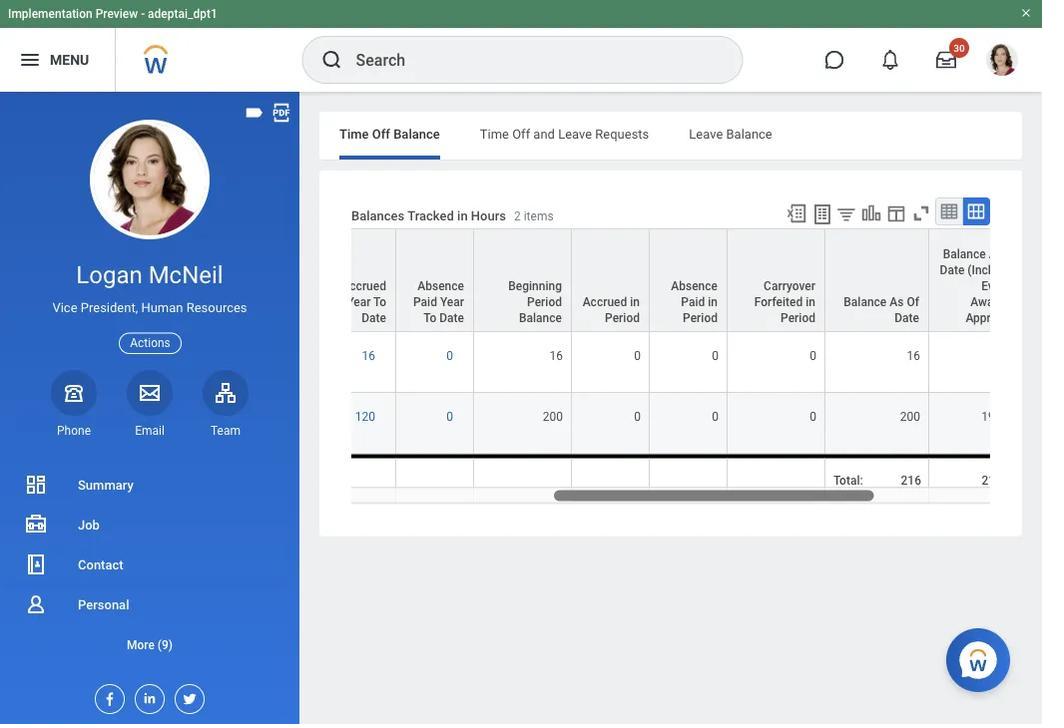 Task type: locate. For each thing, give the bounding box(es) containing it.
2 0 button from the top
[[446, 409, 456, 426]]

1 vertical spatial as
[[890, 296, 904, 309]]

team link
[[203, 370, 249, 439]]

date left (includes
[[940, 264, 965, 278]]

accrued in period column header
[[572, 229, 650, 333]]

1 off from the left
[[372, 126, 390, 141]]

214.73
[[982, 473, 1019, 487]]

date inside balance as of date (includes events awaiting approval)
[[940, 264, 965, 278]]

1 horizontal spatial as
[[989, 248, 1003, 262]]

period left absence paid in period
[[605, 311, 640, 325]]

absence left carryover forfeited in period popup button on the top of page
[[671, 280, 718, 294]]

leave right and
[[558, 126, 592, 141]]

more (9)
[[127, 638, 173, 652]]

1 time from the left
[[339, 126, 369, 141]]

1 horizontal spatial time
[[480, 126, 509, 141]]

accrued for to
[[342, 280, 386, 294]]

total:
[[833, 473, 863, 487]]

period left carryover forfeited in period popup button on the top of page
[[683, 311, 718, 325]]

2 absence from the left
[[671, 280, 718, 294]]

year
[[347, 296, 371, 309], [440, 296, 464, 309]]

mail image
[[138, 381, 162, 405]]

balances tracked in hours 2 items
[[351, 208, 554, 223]]

date down of
[[895, 311, 919, 325]]

balance inside balance as of date (includes events awaiting approval)
[[943, 248, 986, 262]]

requests
[[595, 126, 649, 141]]

1 paid from the left
[[413, 296, 437, 309]]

1 horizontal spatial 200
[[900, 410, 920, 424]]

0 button down absence paid year to date
[[446, 348, 456, 364]]

cell
[[929, 332, 1027, 393], [318, 455, 396, 503], [396, 455, 474, 503], [474, 455, 572, 503], [572, 455, 650, 503], [650, 455, 728, 503], [728, 455, 825, 503]]

preview
[[95, 7, 138, 21]]

accrued right beginning period balance
[[583, 296, 627, 309]]

2 off from the left
[[512, 126, 530, 141]]

carryover
[[764, 280, 815, 294]]

1 leave from the left
[[558, 126, 592, 141]]

(9)
[[158, 638, 173, 652]]

0 horizontal spatial off
[[372, 126, 390, 141]]

absence inside absence paid in period "popup button"
[[671, 280, 718, 294]]

actions button
[[119, 333, 181, 354]]

(includes
[[967, 264, 1017, 278]]

summary
[[78, 478, 133, 493]]

events
[[981, 280, 1017, 294]]

120
[[355, 410, 375, 424]]

absence
[[417, 280, 464, 294], [671, 280, 718, 294]]

1 16 from the left
[[362, 349, 375, 363]]

beginning
[[508, 280, 562, 294]]

to up 16 button on the left
[[373, 296, 386, 309]]

contact
[[78, 557, 123, 572]]

date
[[940, 264, 965, 278], [362, 311, 386, 325], [439, 311, 464, 325], [895, 311, 919, 325]]

Search Workday  search field
[[356, 38, 701, 82]]

summary link
[[0, 465, 299, 505]]

linkedin image
[[136, 686, 158, 707]]

search image
[[320, 48, 344, 72]]

0 button
[[446, 348, 456, 364], [446, 409, 456, 426]]

0 vertical spatial as
[[989, 248, 1003, 262]]

0 horizontal spatial absence
[[417, 280, 464, 294]]

1 vertical spatial accrued
[[583, 296, 627, 309]]

accrued inside popup button
[[342, 280, 386, 294]]

accrued
[[342, 280, 386, 294], [583, 296, 627, 309]]

date inside the accrued year to date
[[362, 311, 386, 325]]

2 time from the left
[[480, 126, 509, 141]]

list
[[0, 465, 299, 665]]

accrued up 16 button on the left
[[342, 280, 386, 294]]

1 0 button from the top
[[446, 348, 456, 364]]

0 horizontal spatial 16
[[362, 349, 375, 363]]

1 horizontal spatial 16
[[549, 349, 563, 363]]

1 horizontal spatial absence
[[671, 280, 718, 294]]

year left beginning period balance popup button
[[440, 296, 464, 309]]

off left and
[[512, 126, 530, 141]]

16
[[362, 349, 375, 363], [549, 349, 563, 363], [907, 349, 920, 363]]

balance as of date (includes events awaiting approval) button
[[929, 230, 1026, 331]]

toolbar
[[777, 198, 990, 229]]

human
[[141, 301, 183, 316]]

0 horizontal spatial to
[[373, 296, 386, 309]]

30 button
[[924, 38, 969, 82]]

0 horizontal spatial accrued
[[342, 280, 386, 294]]

tab list
[[319, 112, 1022, 160]]

off up 'balances'
[[372, 126, 390, 141]]

1 horizontal spatial off
[[512, 126, 530, 141]]

paid inside absence paid in period
[[681, 296, 705, 309]]

paid right the accrued year to date
[[413, 296, 437, 309]]

leave
[[558, 126, 592, 141], [689, 126, 723, 141]]

1 vertical spatial to
[[424, 311, 436, 325]]

absence down tracked
[[417, 280, 464, 294]]

1 vertical spatial 0 button
[[446, 409, 456, 426]]

date inside balance as of date
[[895, 311, 919, 325]]

accrued inside accrued in period
[[583, 296, 627, 309]]

16 down the accrued year to date
[[362, 349, 375, 363]]

leave right requests
[[689, 126, 723, 141]]

in down carryover
[[806, 296, 815, 309]]

paid right accrued in period
[[681, 296, 705, 309]]

tracked
[[407, 208, 454, 223]]

date up 16 button on the left
[[362, 311, 386, 325]]

date left beginning period balance popup button
[[439, 311, 464, 325]]

in for tracked
[[457, 208, 468, 223]]

in inside carryover forfeited in period
[[806, 296, 815, 309]]

in inside absence paid in period
[[708, 296, 718, 309]]

period inside carryover forfeited in period
[[781, 311, 815, 325]]

absence paid in period
[[671, 280, 718, 325]]

0 horizontal spatial paid
[[413, 296, 437, 309]]

summary image
[[24, 473, 48, 497]]

1 horizontal spatial to
[[424, 311, 436, 325]]

actions
[[130, 336, 170, 350]]

0 horizontal spatial year
[[347, 296, 371, 309]]

phone logan mcneil element
[[51, 423, 97, 439]]

balance as of date
[[844, 296, 919, 325]]

balance
[[393, 126, 440, 141], [726, 126, 772, 141], [943, 248, 986, 262], [844, 296, 887, 309], [519, 311, 562, 325]]

1 horizontal spatial leave
[[689, 126, 723, 141]]

balance inside beginning period balance
[[519, 311, 562, 325]]

close environment banner image
[[1020, 7, 1032, 19]]

period
[[527, 296, 562, 309], [605, 311, 640, 325], [683, 311, 718, 325], [781, 311, 815, 325]]

accrued in period button
[[572, 230, 649, 331]]

16 down of
[[907, 349, 920, 363]]

2 paid from the left
[[681, 296, 705, 309]]

in for forfeited
[[806, 296, 815, 309]]

team
[[211, 424, 241, 438]]

absence paid in period column header
[[650, 229, 728, 333]]

time
[[339, 126, 369, 141], [480, 126, 509, 141]]

time off and leave requests
[[480, 126, 649, 141]]

accrued year to date button
[[318, 230, 395, 331]]

2
[[514, 209, 521, 223]]

hours
[[471, 208, 506, 223]]

implementation preview -   adeptai_dpt1
[[8, 7, 217, 21]]

period down beginning
[[527, 296, 562, 309]]

in left forfeited
[[708, 296, 718, 309]]

0 vertical spatial 0 button
[[446, 348, 456, 364]]

in left absence paid in period "popup button"
[[630, 296, 640, 309]]

0 horizontal spatial leave
[[558, 126, 592, 141]]

0 vertical spatial accrued
[[342, 280, 386, 294]]

menu banner
[[0, 0, 1042, 92]]

120 button
[[355, 409, 378, 426]]

view printable version (pdf) image
[[270, 102, 292, 124]]

accrued for period
[[583, 296, 627, 309]]

3 16 from the left
[[907, 349, 920, 363]]

as inside balance as of date
[[890, 296, 904, 309]]

1 horizontal spatial paid
[[681, 296, 705, 309]]

time for time off and leave requests
[[480, 126, 509, 141]]

1 horizontal spatial year
[[440, 296, 464, 309]]

export to worksheets image
[[810, 203, 834, 227]]

to right the accrued year to date
[[424, 311, 436, 325]]

in inside accrued in period
[[630, 296, 640, 309]]

as for of
[[989, 248, 1003, 262]]

click to view/edit grid preferences image
[[885, 203, 907, 225]]

absence paid in period button
[[650, 230, 727, 331]]

time for time off balance
[[339, 126, 369, 141]]

team logan mcneil element
[[203, 423, 249, 439]]

job image
[[24, 513, 48, 537]]

more
[[127, 638, 155, 652]]

personal image
[[24, 593, 48, 617]]

year up 16 button on the left
[[347, 296, 371, 309]]

facebook image
[[96, 686, 118, 708]]

items
[[524, 209, 554, 223]]

table image
[[939, 202, 959, 222]]

balances
[[351, 208, 405, 223]]

year inside the accrued year to date
[[347, 296, 371, 309]]

30
[[953, 42, 965, 54]]

period down forfeited
[[781, 311, 815, 325]]

as inside balance as of date (includes events awaiting approval)
[[989, 248, 1003, 262]]

contact image
[[24, 553, 48, 577]]

time left and
[[480, 126, 509, 141]]

0 horizontal spatial as
[[890, 296, 904, 309]]

2 year from the left
[[440, 296, 464, 309]]

expand/collapse chart image
[[860, 203, 882, 225]]

off for balance
[[372, 126, 390, 141]]

of
[[1006, 248, 1017, 262]]

0 vertical spatial to
[[373, 296, 386, 309]]

1 horizontal spatial accrued
[[583, 296, 627, 309]]

to
[[373, 296, 386, 309], [424, 311, 436, 325]]

paid inside absence paid year to date
[[413, 296, 437, 309]]

1 absence from the left
[[417, 280, 464, 294]]

0 horizontal spatial time
[[339, 126, 369, 141]]

1 year from the left
[[347, 296, 371, 309]]

and
[[533, 126, 555, 141]]

in
[[457, 208, 468, 223], [630, 296, 640, 309], [708, 296, 718, 309], [806, 296, 815, 309]]

0
[[446, 349, 453, 363], [634, 349, 641, 363], [712, 349, 719, 363], [810, 349, 816, 363], [446, 410, 453, 424], [634, 410, 641, 424], [712, 410, 719, 424], [810, 410, 816, 424]]

200
[[543, 410, 563, 424], [900, 410, 920, 424]]

inbox large image
[[936, 50, 956, 70]]

date for balance as of date
[[895, 311, 919, 325]]

off
[[372, 126, 390, 141], [512, 126, 530, 141]]

in left hours
[[457, 208, 468, 223]]

absence inside absence paid year to date
[[417, 280, 464, 294]]

-
[[141, 7, 145, 21]]

navigation pane region
[[0, 92, 299, 725]]

0 button right 120 button at the left bottom of page
[[446, 409, 456, 426]]

period inside absence paid in period
[[683, 311, 718, 325]]

justify image
[[18, 48, 42, 72]]

2 horizontal spatial 16
[[907, 349, 920, 363]]

0 horizontal spatial 200
[[543, 410, 563, 424]]

as
[[989, 248, 1003, 262], [890, 296, 904, 309]]

time down search image
[[339, 126, 369, 141]]

paid
[[413, 296, 437, 309], [681, 296, 705, 309]]

16 down beginning period balance
[[549, 349, 563, 363]]

period inside beginning period balance
[[527, 296, 562, 309]]

tag image
[[244, 102, 265, 124]]



Task type: describe. For each thing, give the bounding box(es) containing it.
2 leave from the left
[[689, 126, 723, 141]]

of
[[907, 296, 919, 309]]

vice president, human resources
[[52, 301, 247, 316]]

216
[[901, 473, 921, 487]]

off for and
[[512, 126, 530, 141]]

period inside accrued in period
[[605, 311, 640, 325]]

absence for year
[[417, 280, 464, 294]]

contact link
[[0, 545, 299, 585]]

logan
[[76, 261, 142, 289]]

adeptai_dpt1
[[148, 7, 217, 21]]

fullscreen image
[[910, 203, 932, 225]]

16 inside 16 button
[[362, 349, 375, 363]]

approval)
[[966, 311, 1017, 325]]

more (9) button
[[0, 633, 299, 657]]

1 200 from the left
[[543, 410, 563, 424]]

in for paid
[[708, 296, 718, 309]]

notifications large image
[[880, 50, 900, 70]]

leave balance
[[689, 126, 772, 141]]

logan mcneil
[[76, 261, 223, 289]]

email button
[[127, 370, 173, 439]]

menu button
[[0, 28, 115, 92]]

paid for period
[[681, 296, 705, 309]]

personal
[[78, 597, 129, 612]]

profile logan mcneil image
[[986, 44, 1018, 80]]

export to excel image
[[786, 203, 807, 225]]

awaiting
[[970, 296, 1017, 309]]

mcneil
[[148, 261, 223, 289]]

year inside absence paid year to date
[[440, 296, 464, 309]]

as for of
[[890, 296, 904, 309]]

accrued year to date
[[342, 280, 386, 325]]

job link
[[0, 505, 299, 545]]

twitter image
[[176, 686, 198, 708]]

implementation
[[8, 7, 93, 21]]

president,
[[81, 301, 138, 316]]

accrued year to date column header
[[318, 229, 396, 333]]

to inside the accrued year to date
[[373, 296, 386, 309]]

2 200 from the left
[[900, 410, 920, 424]]

phone button
[[51, 370, 97, 439]]

16 button
[[362, 348, 378, 364]]

carryover forfeited in period column header
[[728, 229, 825, 333]]

email
[[135, 424, 165, 438]]

phone
[[57, 424, 91, 438]]

balance as of date (includes events awaiting approval)
[[940, 248, 1017, 325]]

198.73
[[981, 410, 1018, 424]]

beginning period balance
[[508, 280, 562, 325]]

balance inside balance as of date
[[844, 296, 887, 309]]

expand table image
[[966, 202, 986, 222]]

date for balance as of date (includes events awaiting approval)
[[940, 264, 965, 278]]

resources
[[186, 301, 247, 316]]

personal link
[[0, 585, 299, 625]]

absence paid year to date column header
[[396, 229, 474, 333]]

job
[[78, 518, 100, 532]]

absence paid year to date
[[413, 280, 464, 325]]

2 16 from the left
[[549, 349, 563, 363]]

time off balance
[[339, 126, 440, 141]]

date for accrued year to date
[[362, 311, 386, 325]]

absence paid year to date button
[[396, 230, 473, 331]]

date inside absence paid year to date
[[439, 311, 464, 325]]

carryover forfeited in period button
[[728, 230, 824, 331]]

forfeited
[[754, 296, 803, 309]]

carryover forfeited in period
[[754, 280, 815, 325]]

beginning period balance button
[[474, 230, 571, 331]]

tab list containing time off balance
[[319, 112, 1022, 160]]

menu
[[50, 52, 89, 68]]

beginning period balance column header
[[474, 229, 572, 333]]

paid for to
[[413, 296, 437, 309]]

accrued in period
[[583, 296, 640, 325]]

view team image
[[214, 381, 238, 405]]

balance as of date column header
[[825, 229, 929, 333]]

to inside absence paid year to date
[[424, 311, 436, 325]]

list containing summary
[[0, 465, 299, 665]]

vice
[[52, 301, 77, 316]]

balance as of date button
[[825, 230, 928, 331]]

email logan mcneil element
[[127, 423, 173, 439]]

phone image
[[60, 381, 88, 405]]

more (9) button
[[0, 625, 299, 665]]

select to filter grid data image
[[835, 204, 857, 225]]

absence for in
[[671, 280, 718, 294]]



Task type: vqa. For each thing, say whether or not it's contained in the screenshot.
Export To Excel IMAGE
yes



